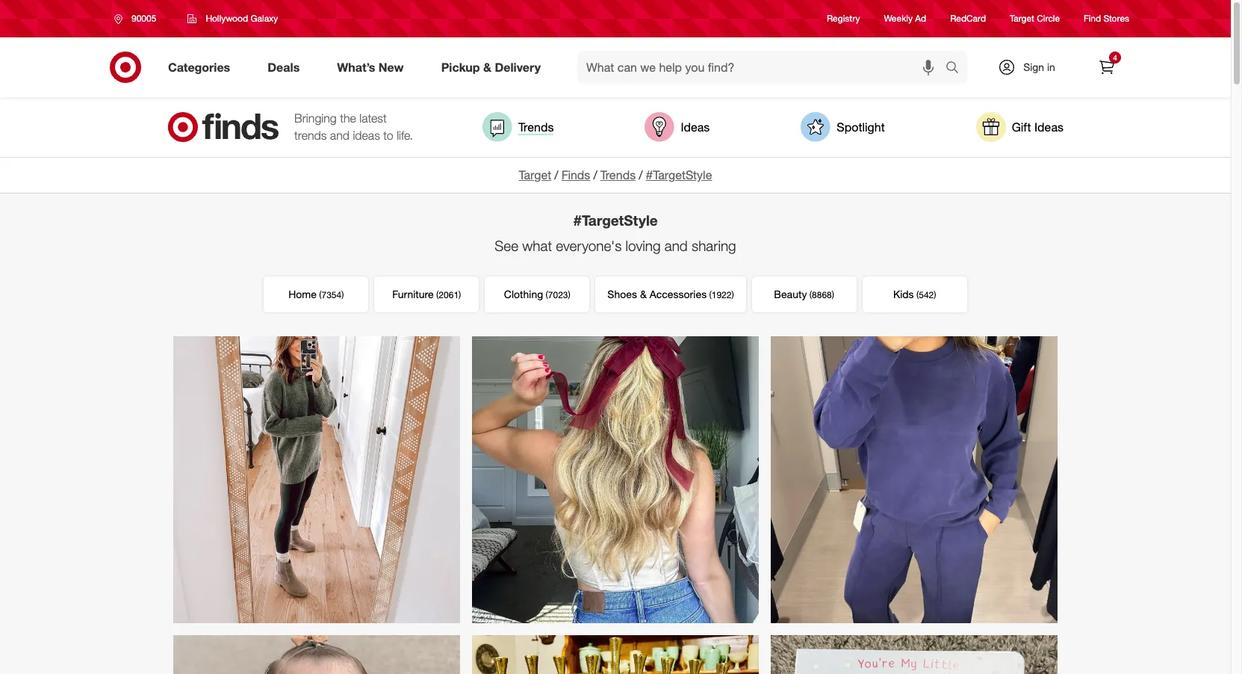 Task type: describe. For each thing, give the bounding box(es) containing it.
home
[[289, 287, 317, 300]]

deals
[[268, 59, 300, 74]]

see what everyone's loving and sharing
[[495, 237, 737, 254]]

pickup & delivery
[[441, 59, 541, 74]]

2061
[[439, 289, 459, 300]]

4
[[1114, 53, 1118, 62]]

accessories
[[650, 287, 707, 300]]

deals link
[[255, 51, 319, 84]]

1 / from the left
[[555, 167, 559, 182]]

target link
[[519, 167, 552, 182]]

target / finds / trends / #targetstyle
[[519, 167, 712, 182]]

search
[[939, 61, 975, 76]]

ad
[[916, 13, 927, 24]]

bringing
[[294, 111, 337, 126]]

life.
[[397, 128, 413, 143]]

home ( 7354 )
[[289, 287, 344, 300]]

shoes
[[608, 287, 637, 300]]

delivery
[[495, 59, 541, 74]]

clothing
[[504, 287, 543, 300]]

beauty ( 8868 )
[[774, 287, 835, 300]]

1 vertical spatial trends link
[[601, 167, 636, 182]]

circle
[[1037, 13, 1060, 24]]

1 vertical spatial #targetstyle
[[573, 211, 658, 229]]

loving
[[626, 237, 661, 254]]

( for furniture
[[436, 289, 439, 300]]

spotlight link
[[801, 112, 885, 142]]

bringing the latest trends and ideas to life.
[[294, 111, 413, 143]]

target for target / finds / trends / #targetstyle
[[519, 167, 552, 182]]

target for target circle
[[1010, 13, 1035, 24]]

pickup
[[441, 59, 480, 74]]

categories
[[168, 59, 230, 74]]

hollywood galaxy
[[206, 13, 278, 24]]

) for kids
[[934, 289, 937, 300]]

spotlight
[[837, 119, 885, 134]]

90005
[[132, 13, 156, 24]]

user image by @sibi.shopitbuyit image
[[771, 635, 1058, 674]]

latest
[[360, 111, 387, 126]]

gift
[[1012, 119, 1032, 134]]

weekly
[[884, 13, 913, 24]]

furniture
[[393, 287, 434, 300]]

see
[[495, 237, 519, 254]]

beauty
[[774, 287, 807, 300]]

2 / from the left
[[594, 167, 598, 182]]

in
[[1048, 61, 1056, 73]]

kids ( 542 )
[[894, 287, 937, 300]]

0 vertical spatial #targetstyle
[[646, 167, 712, 182]]

redcard
[[951, 13, 986, 24]]

registry
[[827, 13, 860, 24]]

to
[[384, 128, 394, 143]]

1 ideas from the left
[[681, 119, 710, 134]]

and for trends
[[330, 128, 350, 143]]

) inside shoes & accessories ( 1922 )
[[732, 289, 734, 300]]

4 link
[[1091, 51, 1124, 84]]

sign
[[1024, 61, 1045, 73]]

weekly ad
[[884, 13, 927, 24]]

gift ideas link
[[976, 112, 1064, 142]]



Task type: vqa. For each thing, say whether or not it's contained in the screenshot.
decor
no



Task type: locate. For each thing, give the bounding box(es) containing it.
& inside 'link'
[[483, 59, 492, 74]]

target left the finds
[[519, 167, 552, 182]]

1 vertical spatial target
[[519, 167, 552, 182]]

0 horizontal spatial &
[[483, 59, 492, 74]]

1 vertical spatial and
[[665, 237, 688, 254]]

0 horizontal spatial ideas
[[681, 119, 710, 134]]

1 ) from the left
[[342, 289, 344, 300]]

) inside clothing ( 7023 )
[[568, 289, 571, 300]]

sharing
[[692, 237, 737, 254]]

trends right finds link
[[601, 167, 636, 182]]

#targetstyle
[[646, 167, 712, 182], [573, 211, 658, 229]]

ideas
[[353, 128, 380, 143]]

/ right finds link
[[594, 167, 598, 182]]

0 vertical spatial trends
[[519, 119, 554, 134]]

target left circle
[[1010, 13, 1035, 24]]

6 ( from the left
[[917, 289, 919, 300]]

) right clothing
[[568, 289, 571, 300]]

) inside kids ( 542 )
[[934, 289, 937, 300]]

& right "pickup"
[[483, 59, 492, 74]]

find stores
[[1084, 13, 1130, 24]]

trends
[[519, 119, 554, 134], [601, 167, 636, 182]]

trends link up target link
[[483, 112, 554, 142]]

gift ideas
[[1012, 119, 1064, 134]]

( inside clothing ( 7023 )
[[546, 289, 548, 300]]

what's new link
[[324, 51, 423, 84]]

trends
[[294, 128, 327, 143]]

0 vertical spatial &
[[483, 59, 492, 74]]

ideas up #targetstyle link
[[681, 119, 710, 134]]

( right kids
[[917, 289, 919, 300]]

6 ) from the left
[[934, 289, 937, 300]]

1 horizontal spatial trends link
[[601, 167, 636, 182]]

galaxy
[[251, 13, 278, 24]]

( right 'furniture'
[[436, 289, 439, 300]]

5 ) from the left
[[832, 289, 835, 300]]

7354
[[322, 289, 342, 300]]

1 horizontal spatial &
[[640, 287, 647, 300]]

1 vertical spatial &
[[640, 287, 647, 300]]

542
[[919, 289, 934, 300]]

sign in link
[[986, 51, 1079, 84]]

and right the loving
[[665, 237, 688, 254]]

& for accessories
[[640, 287, 647, 300]]

#targetstyle up see what everyone's loving and sharing
[[573, 211, 658, 229]]

( right beauty
[[810, 289, 812, 300]]

target circle link
[[1010, 12, 1060, 25]]

) for furniture
[[459, 289, 461, 300]]

hollywood galaxy button
[[178, 5, 288, 32]]

search button
[[939, 51, 975, 87]]

what's
[[337, 59, 375, 74]]

weekly ad link
[[884, 12, 927, 25]]

target
[[1010, 13, 1035, 24], [519, 167, 552, 182]]

#targetstyle link
[[646, 167, 712, 182]]

0 horizontal spatial target
[[519, 167, 552, 182]]

) inside beauty ( 8868 )
[[832, 289, 835, 300]]

everyone's
[[556, 237, 622, 254]]

and down the
[[330, 128, 350, 143]]

) for clothing
[[568, 289, 571, 300]]

/ left #targetstyle link
[[639, 167, 643, 182]]

categories link
[[155, 51, 249, 84]]

finds link
[[562, 167, 591, 182]]

what's new
[[337, 59, 404, 74]]

1 ( from the left
[[319, 289, 322, 300]]

pickup & delivery link
[[429, 51, 560, 84]]

( right home
[[319, 289, 322, 300]]

( inside shoes & accessories ( 1922 )
[[709, 289, 712, 300]]

user image by @liferunsonlaughter image
[[173, 336, 460, 623]]

)
[[342, 289, 344, 300], [459, 289, 461, 300], [568, 289, 571, 300], [732, 289, 734, 300], [832, 289, 835, 300], [934, 289, 937, 300]]

new
[[379, 59, 404, 74]]

user image by @xiimenasarahii image
[[173, 635, 460, 674]]

) right 'furniture'
[[459, 289, 461, 300]]

ideas right gift
[[1035, 119, 1064, 134]]

sign in
[[1024, 61, 1056, 73]]

) for home
[[342, 289, 344, 300]]

&
[[483, 59, 492, 74], [640, 287, 647, 300]]

) down sharing at right top
[[732, 289, 734, 300]]

) right home
[[342, 289, 344, 300]]

shoes & accessories ( 1922 )
[[608, 287, 734, 300]]

hollywood
[[206, 13, 248, 24]]

( inside kids ( 542 )
[[917, 289, 919, 300]]

ideas
[[681, 119, 710, 134], [1035, 119, 1064, 134]]

( for kids
[[917, 289, 919, 300]]

1 vertical spatial trends
[[601, 167, 636, 182]]

clothing ( 7023 )
[[504, 287, 571, 300]]

2 horizontal spatial /
[[639, 167, 643, 182]]

) for beauty
[[832, 289, 835, 300]]

the
[[340, 111, 356, 126]]

0 horizontal spatial trends link
[[483, 112, 554, 142]]

( right clothing
[[546, 289, 548, 300]]

finds
[[562, 167, 591, 182]]

registry link
[[827, 12, 860, 25]]

8868
[[812, 289, 832, 300]]

) inside the home ( 7354 )
[[342, 289, 344, 300]]

0 vertical spatial target
[[1010, 13, 1035, 24]]

What can we help you find? suggestions appear below search field
[[578, 51, 950, 84]]

& right shoes
[[640, 287, 647, 300]]

3 ( from the left
[[546, 289, 548, 300]]

target circle
[[1010, 13, 1060, 24]]

90005 button
[[105, 5, 172, 32]]

trends up target link
[[519, 119, 554, 134]]

/
[[555, 167, 559, 182], [594, 167, 598, 182], [639, 167, 643, 182]]

) inside furniture ( 2061 )
[[459, 289, 461, 300]]

user image by @leilasvitrine image
[[472, 635, 759, 674]]

( for home
[[319, 289, 322, 300]]

kids
[[894, 287, 914, 300]]

redcard link
[[951, 12, 986, 25]]

and inside bringing the latest trends and ideas to life.
[[330, 128, 350, 143]]

1 horizontal spatial /
[[594, 167, 598, 182]]

( for clothing
[[546, 289, 548, 300]]

1 horizontal spatial and
[[665, 237, 688, 254]]

trends link right finds link
[[601, 167, 636, 182]]

target finds image
[[167, 112, 279, 142]]

( inside the home ( 7354 )
[[319, 289, 322, 300]]

5 ( from the left
[[810, 289, 812, 300]]

and
[[330, 128, 350, 143], [665, 237, 688, 254]]

2 ideas from the left
[[1035, 119, 1064, 134]]

and for loving
[[665, 237, 688, 254]]

1 horizontal spatial trends
[[601, 167, 636, 182]]

3 ) from the left
[[568, 289, 571, 300]]

1922
[[712, 289, 732, 300]]

user image by @thektmiller image
[[472, 336, 759, 623]]

trends link
[[483, 112, 554, 142], [601, 167, 636, 182]]

#targetstyle down ideas link
[[646, 167, 712, 182]]

1 horizontal spatial ideas
[[1035, 119, 1064, 134]]

furniture ( 2061 )
[[393, 287, 461, 300]]

0 horizontal spatial trends
[[519, 119, 554, 134]]

7023
[[548, 289, 568, 300]]

( inside beauty ( 8868 )
[[810, 289, 812, 300]]

2 ) from the left
[[459, 289, 461, 300]]

stores
[[1104, 13, 1130, 24]]

1 horizontal spatial target
[[1010, 13, 1035, 24]]

4 ) from the left
[[732, 289, 734, 300]]

0 vertical spatial trends link
[[483, 112, 554, 142]]

( inside furniture ( 2061 )
[[436, 289, 439, 300]]

0 vertical spatial and
[[330, 128, 350, 143]]

find
[[1084, 13, 1102, 24]]

( right accessories
[[709, 289, 712, 300]]

what
[[523, 237, 552, 254]]

0 horizontal spatial and
[[330, 128, 350, 143]]

) right beauty
[[832, 289, 835, 300]]

ideas link
[[645, 112, 710, 142]]

/ left finds link
[[555, 167, 559, 182]]

& for delivery
[[483, 59, 492, 74]]

(
[[319, 289, 322, 300], [436, 289, 439, 300], [546, 289, 548, 300], [709, 289, 712, 300], [810, 289, 812, 300], [917, 289, 919, 300]]

2 ( from the left
[[436, 289, 439, 300]]

( for beauty
[[810, 289, 812, 300]]

0 horizontal spatial /
[[555, 167, 559, 182]]

user image by @tiffaniex4_mylife image
[[771, 336, 1058, 623]]

4 ( from the left
[[709, 289, 712, 300]]

) right kids
[[934, 289, 937, 300]]

find stores link
[[1084, 12, 1130, 25]]

3 / from the left
[[639, 167, 643, 182]]



